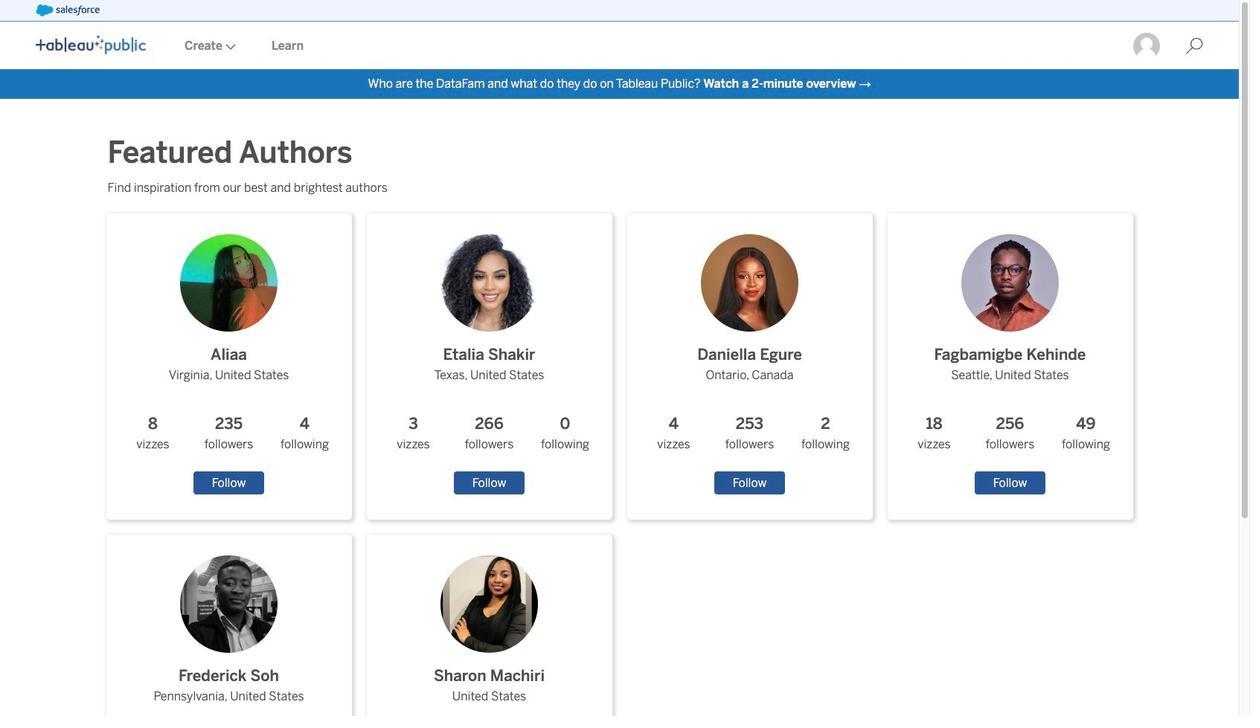 Task type: describe. For each thing, give the bounding box(es) containing it.
avatar image for frederick  soh image
[[180, 556, 278, 653]]

salesforce logo image
[[36, 4, 100, 16]]

go to search image
[[1168, 37, 1222, 55]]

avatar image for daniella egure image
[[701, 234, 799, 332]]

avatar image for fagbamigbe kehinde image
[[962, 234, 1059, 332]]



Task type: vqa. For each thing, say whether or not it's contained in the screenshot.
the Featured Authors heading
yes



Task type: locate. For each thing, give the bounding box(es) containing it.
avatar image for sharon machiri image
[[441, 556, 538, 653]]

logo image
[[36, 35, 146, 54]]

create image
[[223, 44, 236, 50]]

tara.schultz image
[[1132, 31, 1162, 61]]

avatar image for etalia shakir image
[[441, 234, 538, 332]]

avatar image for aliaa image
[[180, 234, 278, 332]]

featured authors heading
[[108, 132, 364, 173]]



